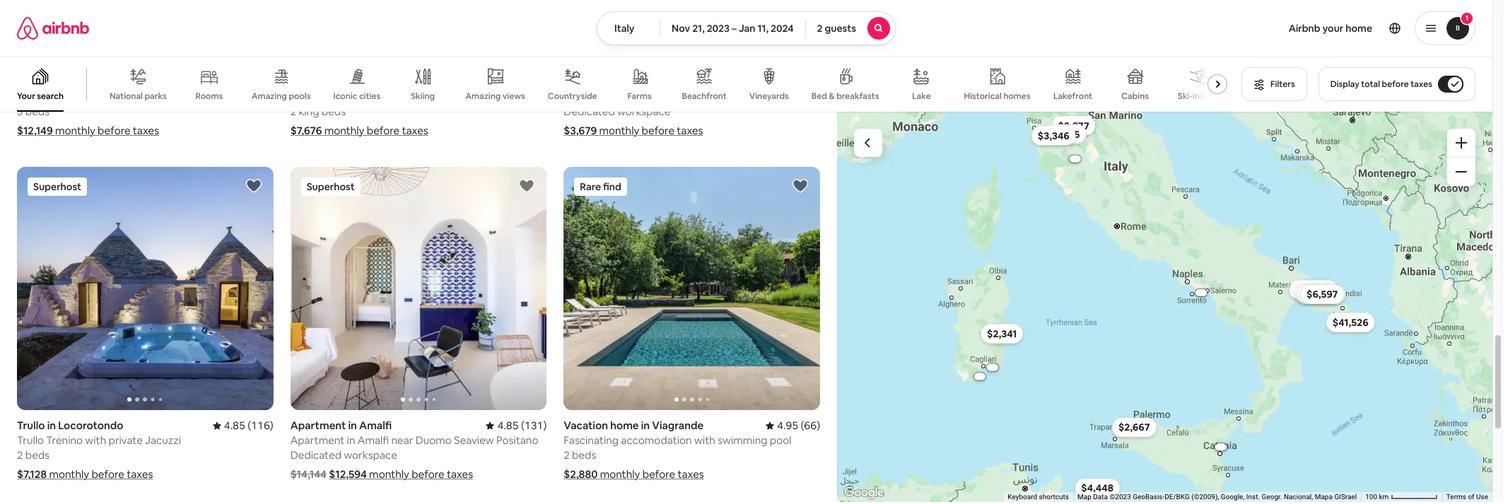 Task type: describe. For each thing, give the bounding box(es) containing it.
$12,149 inside the villa in quartu sant'elena villa latisa 3 beds $12,149 monthly before taxes
[[17, 124, 53, 137]]

villa inside the villa in arbatax house with private pool near beach dedicated workspace $3,679 monthly before taxes
[[564, 75, 585, 88]]

21,
[[693, 22, 705, 35]]

5.0 out of 5 average rating,  18 reviews image
[[772, 75, 821, 88]]

nov 21, 2023 – jan 11, 2024 button
[[660, 11, 806, 45]]

$4,448 button
[[1075, 478, 1120, 498]]

in for amalfi
[[348, 419, 357, 432]]

gisrael
[[1335, 493, 1358, 501]]

ski-
[[1179, 91, 1193, 102]]

terms
[[1447, 493, 1467, 501]]

iconic
[[334, 90, 357, 102]]

$3,679
[[564, 124, 597, 137]]

accomodation
[[621, 434, 692, 447]]

trullo in locorotondo trullo trenino with private jacuzzi 2 beds $7,128 monthly before taxes
[[17, 419, 181, 481]]

group for vacation home in viagrande fascinating accomodation with swimming pool 2 beds $2,880 monthly before taxes
[[564, 167, 821, 410]]

near inside the villa in arbatax house with private pool near beach dedicated workspace $3,679 monthly before taxes
[[681, 90, 703, 103]]

taxes inside apartment in amalfi apartment in amalfi near duomo seaview positano dedicated workspace $14,144 $12,594 monthly before taxes
[[447, 468, 473, 481]]

bed & breakfasts
[[812, 91, 880, 102]]

4.85 for 4.85 (116)
[[224, 419, 245, 432]]

$2,880 inside $12,594 $2,880
[[1215, 445, 1228, 449]]

seaview
[[454, 434, 494, 447]]

villa inside home in buonconvento s.ilaria - private pool villa with 2 bedrooms 2 king beds $7,676 monthly before taxes
[[390, 90, 410, 103]]

2 apartment from the top
[[290, 434, 345, 447]]

mapa
[[1316, 493, 1333, 501]]

keyboard shortcuts
[[1008, 493, 1070, 501]]

before inside apartment in amalfi apartment in amalfi near duomo seaview positano dedicated workspace $14,144 $12,594 monthly before taxes
[[412, 468, 445, 481]]

map data ©2023 geobasis-de/bkg (©2009), google, inst. geogr. nacional, mapa gisrael
[[1078, 493, 1358, 501]]

fascinating
[[564, 434, 619, 447]]

none search field containing italy
[[597, 11, 896, 45]]

latisa
[[39, 90, 68, 103]]

2 right skiing
[[436, 90, 442, 103]]

$10,338
[[1304, 288, 1340, 301]]

pool for private
[[366, 90, 388, 103]]

historical
[[964, 90, 1002, 102]]

ski-in/out
[[1179, 91, 1217, 102]]

4.85 (116)
[[224, 419, 274, 432]]

$12,149 button
[[979, 364, 1007, 371]]

with inside 'vacation home in viagrande fascinating accomodation with swimming pool 2 beds $2,880 monthly before taxes'
[[695, 434, 716, 447]]

airbnb your home link
[[1281, 13, 1382, 43]]

homes
[[1004, 90, 1031, 102]]

apartment in amalfi apartment in amalfi near duomo seaview positano dedicated workspace $14,144 $12,594 monthly before taxes
[[290, 419, 539, 481]]

your
[[1323, 22, 1344, 35]]

dedicated inside the villa in arbatax house with private pool near beach dedicated workspace $3,679 monthly before taxes
[[564, 104, 615, 118]]

nov 21, 2023 – jan 11, 2024
[[672, 22, 794, 35]]

11,
[[758, 22, 769, 35]]

before inside trullo in locorotondo trullo trenino with private jacuzzi 2 beds $7,128 monthly before taxes
[[92, 468, 124, 481]]

before inside 'vacation home in viagrande fascinating accomodation with swimming pool 2 beds $2,880 monthly before taxes'
[[643, 468, 676, 481]]

display total before taxes
[[1331, 79, 1433, 90]]

$7,676
[[290, 124, 322, 137]]

taxes inside the villa in arbatax house with private pool near beach dedicated workspace $3,679 monthly before taxes
[[677, 124, 704, 137]]

cabins
[[1122, 91, 1150, 102]]

de/bkg
[[1165, 493, 1190, 501]]

$12,594 inside apartment in amalfi apartment in amalfi near duomo seaview positano dedicated workspace $14,144 $12,594 monthly before taxes
[[329, 468, 367, 481]]

geobasis-
[[1133, 493, 1165, 501]]

geogr.
[[1262, 493, 1283, 501]]

house
[[564, 90, 595, 103]]

italy
[[615, 22, 635, 35]]

taxes inside home in buonconvento s.ilaria - private pool villa with 2 bedrooms 2 king beds $7,676 monthly before taxes
[[402, 124, 428, 137]]

1 apartment from the top
[[290, 419, 346, 432]]

0 vertical spatial amalfi
[[359, 419, 392, 432]]

4.95 (66)
[[777, 419, 821, 432]]

$12,594 $2,880
[[1194, 291, 1228, 449]]

$3,795 button
[[1290, 280, 1333, 300]]

viagrande
[[652, 419, 704, 432]]

dedicated inside apartment in amalfi apartment in amalfi near duomo seaview positano dedicated workspace $14,144 $12,594 monthly before taxes
[[290, 449, 342, 462]]

100 km
[[1366, 493, 1391, 501]]

national parks
[[110, 90, 167, 102]]

map
[[1078, 493, 1092, 501]]

lakefront
[[1054, 91, 1093, 102]]

beds inside the villa in quartu sant'elena villa latisa 3 beds $12,149 monthly before taxes
[[25, 104, 50, 118]]

2 inside 'vacation home in viagrande fascinating accomodation with swimming pool 2 beds $2,880 monthly before taxes'
[[564, 449, 570, 462]]

-
[[324, 90, 328, 103]]

google,
[[1222, 493, 1245, 501]]

private
[[330, 90, 364, 103]]

4.85 for 4.85 (131)
[[498, 419, 519, 432]]

duomo
[[416, 434, 452, 447]]

total
[[1362, 79, 1381, 90]]

in for buonconvento
[[323, 75, 332, 88]]

google image
[[841, 484, 888, 502]]

search
[[37, 91, 64, 102]]

$2,667
[[1119, 421, 1150, 434]]

sant'elena
[[89, 75, 141, 88]]

shortcuts
[[1040, 493, 1070, 501]]

quartu
[[51, 75, 87, 88]]

&
[[829, 91, 835, 102]]

zoom in image
[[1457, 137, 1468, 149]]

pool inside 'vacation home in viagrande fascinating accomodation with swimming pool 2 beds $2,880 monthly before taxes'
[[770, 434, 792, 447]]

monthly inside the villa in arbatax house with private pool near beach dedicated workspace $3,679 monthly before taxes
[[600, 124, 640, 137]]

$3,265 button
[[1042, 124, 1086, 144]]

nov
[[672, 22, 691, 35]]

beach
[[706, 90, 736, 103]]

before inside the villa in quartu sant'elena villa latisa 3 beds $12,149 monthly before taxes
[[98, 124, 131, 137]]

before inside the villa in arbatax house with private pool near beach dedicated workspace $3,679 monthly before taxes
[[642, 124, 675, 137]]

(©2009),
[[1192, 493, 1220, 501]]

(131)
[[521, 419, 547, 432]]

amazing for amazing views
[[466, 90, 501, 102]]

$2,924 button
[[1295, 283, 1339, 303]]

in inside 'vacation home in viagrande fascinating accomodation with swimming pool 2 beds $2,880 monthly before taxes'
[[641, 419, 650, 432]]

of
[[1469, 493, 1475, 501]]

with inside home in buonconvento s.ilaria - private pool villa with 2 bedrooms 2 king beds $7,676 monthly before taxes
[[412, 90, 434, 103]]

private inside trullo in locorotondo trullo trenino with private jacuzzi 2 beds $7,128 monthly before taxes
[[109, 434, 143, 447]]

$6,597 button
[[1301, 285, 1345, 304]]

4.95
[[777, 419, 799, 432]]

$3,346 button
[[1032, 126, 1076, 146]]

add to wishlist: apartment in amalfi image
[[519, 177, 536, 194]]

cities
[[359, 90, 381, 102]]

$11,524
[[973, 374, 987, 379]]

$11,524 button
[[966, 373, 994, 380]]

amazing pools
[[252, 91, 311, 102]]

profile element
[[913, 0, 1476, 57]]

s.ilaria
[[290, 90, 321, 103]]

3
[[17, 104, 23, 118]]

near inside apartment in amalfi apartment in amalfi near duomo seaview positano dedicated workspace $14,144 $12,594 monthly before taxes
[[392, 434, 413, 447]]

display
[[1331, 79, 1360, 90]]

2 guests button
[[805, 11, 896, 45]]

villa up the your
[[17, 75, 38, 88]]

$2,880 button
[[1207, 444, 1235, 451]]

$2,880 inside 'vacation home in viagrande fascinating accomodation with swimming pool 2 beds $2,880 monthly before taxes'
[[564, 468, 598, 481]]

jacuzzi
[[145, 434, 181, 447]]

4.96 (76)
[[504, 75, 547, 88]]

before right 'total' at the top of the page
[[1383, 79, 1410, 90]]



Task type: vqa. For each thing, say whether or not it's contained in the screenshot.
1
yes



Task type: locate. For each thing, give the bounding box(es) containing it.
jan
[[739, 22, 756, 35]]

0 vertical spatial $12,149
[[17, 124, 53, 137]]

$12,149 down the '3'
[[17, 124, 53, 137]]

taxes inside trullo in locorotondo trullo trenino with private jacuzzi 2 beds $7,128 monthly before taxes
[[127, 468, 153, 481]]

$12,149 up $11,524 'button'
[[986, 365, 1000, 370]]

in for arbatax
[[587, 75, 596, 88]]

with down the viagrande
[[695, 434, 716, 447]]

before down duomo
[[412, 468, 445, 481]]

1 horizontal spatial pool
[[657, 90, 679, 103]]

monthly
[[55, 124, 95, 137], [324, 124, 365, 137], [600, 124, 640, 137], [49, 468, 89, 481], [369, 468, 409, 481], [600, 468, 641, 481]]

near left beach
[[681, 90, 703, 103]]

1 4.85 from the left
[[224, 419, 245, 432]]

0 vertical spatial $12,594
[[1194, 291, 1209, 295]]

$2,880 up map data ©2023 geobasis-de/bkg (©2009), google, inst. geogr. nacional, mapa gisrael
[[1215, 445, 1228, 449]]

2 trullo from the top
[[17, 434, 44, 447]]

1 vertical spatial workspace
[[344, 449, 397, 462]]

pool
[[366, 90, 388, 103], [657, 90, 679, 103], [770, 434, 792, 447]]

with
[[412, 90, 434, 103], [597, 90, 618, 103], [85, 434, 106, 447], [695, 434, 716, 447]]

with down arbatax
[[597, 90, 618, 103]]

beds up $7,128
[[25, 449, 50, 462]]

4.85 left (116)
[[224, 419, 245, 432]]

1 vertical spatial $12,594
[[329, 468, 367, 481]]

in for locorotondo
[[47, 419, 56, 432]]

home
[[1346, 22, 1373, 35], [611, 419, 639, 432]]

4.85 out of 5 average rating,  116 reviews image
[[213, 419, 274, 432]]

0 vertical spatial apartment
[[290, 419, 346, 432]]

home in buonconvento s.ilaria - private pool villa with 2 bedrooms 2 king beds $7,676 monthly before taxes
[[290, 75, 495, 137]]

2 left guests
[[817, 22, 823, 35]]

zoom out image
[[1457, 166, 1468, 178]]

monthly inside trullo in locorotondo trullo trenino with private jacuzzi 2 beds $7,128 monthly before taxes
[[49, 468, 89, 481]]

taxes inside 'vacation home in viagrande fascinating accomodation with swimming pool 2 beds $2,880 monthly before taxes'
[[678, 468, 704, 481]]

taxes down jacuzzi
[[127, 468, 153, 481]]

0 horizontal spatial private
[[109, 434, 143, 447]]

in inside the villa in quartu sant'elena villa latisa 3 beds $12,149 monthly before taxes
[[40, 75, 49, 88]]

1 vertical spatial dedicated
[[290, 449, 342, 462]]

arbatax
[[598, 75, 639, 88]]

taxes right 'total' at the top of the page
[[1411, 79, 1433, 90]]

2 inside button
[[817, 22, 823, 35]]

$12,594
[[1194, 291, 1209, 295], [329, 468, 367, 481]]

monthly inside apartment in amalfi apartment in amalfi near duomo seaview positano dedicated workspace $14,144 $12,594 monthly before taxes
[[369, 468, 409, 481]]

workspace inside apartment in amalfi apartment in amalfi near duomo seaview positano dedicated workspace $14,144 $12,594 monthly before taxes
[[344, 449, 397, 462]]

italy button
[[597, 11, 661, 45]]

breakfasts
[[837, 91, 880, 102]]

beds inside home in buonconvento s.ilaria - private pool villa with 2 bedrooms 2 king beds $7,676 monthly before taxes
[[322, 104, 346, 118]]

amazing for amazing pools
[[252, 91, 287, 102]]

1 horizontal spatial $2,880
[[1215, 445, 1228, 449]]

vineyards
[[750, 91, 789, 102]]

1 vertical spatial private
[[109, 434, 143, 447]]

$3,346
[[1038, 129, 1070, 142]]

1 vertical spatial trullo
[[17, 434, 44, 447]]

positano
[[497, 434, 539, 447]]

airbnb
[[1289, 22, 1321, 35]]

data
[[1094, 493, 1108, 501]]

before
[[1383, 79, 1410, 90], [98, 124, 131, 137], [367, 124, 400, 137], [642, 124, 675, 137], [92, 468, 124, 481], [412, 468, 445, 481], [643, 468, 676, 481]]

taxes down accomodation
[[678, 468, 704, 481]]

villa up countryside
[[564, 75, 585, 88]]

2 left king
[[290, 104, 296, 118]]

amazing left the views
[[466, 90, 501, 102]]

–
[[732, 22, 737, 35]]

2 down fascinating
[[564, 449, 570, 462]]

(76)
[[528, 75, 547, 88]]

1 vertical spatial $12,149
[[986, 365, 1000, 370]]

parks
[[145, 90, 167, 102]]

add to wishlist: vacation home in viagrande image
[[792, 177, 809, 194]]

home inside 'vacation home in viagrande fascinating accomodation with swimming pool 2 beds $2,880 monthly before taxes'
[[611, 419, 639, 432]]

$3,877
[[1058, 119, 1090, 132]]

0 vertical spatial near
[[681, 90, 703, 103]]

pool down '4.95'
[[770, 434, 792, 447]]

1 vertical spatial amalfi
[[358, 434, 389, 447]]

$10,338 button
[[1297, 285, 1346, 304]]

1 horizontal spatial home
[[1346, 22, 1373, 35]]

0 horizontal spatial dedicated
[[290, 449, 342, 462]]

$12,594 inside $12,594 $2,880
[[1194, 291, 1209, 295]]

group containing national parks
[[0, 57, 1234, 112]]

$41,526 $2,341
[[987, 316, 1369, 340]]

2 up $7,128
[[17, 449, 23, 462]]

$12,149
[[17, 124, 53, 137], [986, 365, 1000, 370]]

before inside home in buonconvento s.ilaria - private pool villa with 2 bedrooms 2 king beds $7,676 monthly before taxes
[[367, 124, 400, 137]]

home up accomodation
[[611, 419, 639, 432]]

$2,341 button
[[981, 324, 1024, 344]]

2 4.85 from the left
[[498, 419, 519, 432]]

0 horizontal spatial workspace
[[344, 449, 397, 462]]

swimming
[[718, 434, 768, 447]]

0 horizontal spatial amazing
[[252, 91, 287, 102]]

with inside trullo in locorotondo trullo trenino with private jacuzzi 2 beds $7,128 monthly before taxes
[[85, 434, 106, 447]]

workspace inside the villa in arbatax house with private pool near beach dedicated workspace $3,679 monthly before taxes
[[618, 104, 671, 118]]

private inside the villa in arbatax house with private pool near beach dedicated workspace $3,679 monthly before taxes
[[621, 90, 655, 103]]

your search
[[17, 91, 64, 102]]

0 vertical spatial dedicated
[[564, 104, 615, 118]]

group
[[0, 57, 1234, 112], [17, 167, 274, 410], [290, 167, 547, 410], [564, 167, 821, 410]]

in inside the villa in arbatax house with private pool near beach dedicated workspace $3,679 monthly before taxes
[[587, 75, 596, 88]]

beachfront
[[682, 91, 727, 102]]

before down national
[[98, 124, 131, 137]]

$2,880 down fascinating
[[564, 468, 598, 481]]

2023
[[707, 22, 730, 35]]

4.85 up positano
[[498, 419, 519, 432]]

$14,144
[[290, 468, 327, 481]]

pool inside the villa in arbatax house with private pool near beach dedicated workspace $3,679 monthly before taxes
[[657, 90, 679, 103]]

pool right farms
[[657, 90, 679, 103]]

with left "bedrooms"
[[412, 90, 434, 103]]

2024
[[771, 22, 794, 35]]

home right your
[[1346, 22, 1373, 35]]

0 horizontal spatial $12,149
[[17, 124, 53, 137]]

nacional,
[[1285, 493, 1314, 501]]

$6,532 button
[[1295, 280, 1339, 300]]

taxes down beachfront
[[677, 124, 704, 137]]

1 horizontal spatial workspace
[[618, 104, 671, 118]]

in
[[40, 75, 49, 88], [323, 75, 332, 88], [587, 75, 596, 88], [47, 419, 56, 432], [348, 419, 357, 432], [641, 419, 650, 432], [347, 434, 355, 447]]

taxes down national parks
[[133, 124, 159, 137]]

beds inside 'vacation home in viagrande fascinating accomodation with swimming pool 2 beds $2,880 monthly before taxes'
[[572, 449, 597, 462]]

amazing
[[466, 90, 501, 102], [252, 91, 287, 102]]

before down accomodation
[[643, 468, 676, 481]]

beds inside trullo in locorotondo trullo trenino with private jacuzzi 2 beds $7,128 monthly before taxes
[[25, 449, 50, 462]]

2 inside trullo in locorotondo trullo trenino with private jacuzzi 2 beds $7,128 monthly before taxes
[[17, 449, 23, 462]]

villa
[[17, 75, 38, 88], [564, 75, 585, 88], [17, 90, 37, 103], [390, 90, 410, 103]]

100 km button
[[1362, 492, 1443, 502]]

google map
showing 20 stays. region
[[838, 112, 1493, 502]]

before down locorotondo
[[92, 468, 124, 481]]

trullo
[[17, 419, 45, 432], [17, 434, 44, 447]]

dedicated up '$14,144'
[[290, 449, 342, 462]]

$2,667 button
[[1112, 418, 1157, 437]]

taxes down seaview
[[447, 468, 473, 481]]

views
[[503, 90, 525, 102]]

monthly inside home in buonconvento s.ilaria - private pool villa with 2 bedrooms 2 king beds $7,676 monthly before taxes
[[324, 124, 365, 137]]

taxes inside the villa in quartu sant'elena villa latisa 3 beds $12,149 monthly before taxes
[[133, 124, 159, 137]]

vacation home in viagrande fascinating accomodation with swimming pool 2 beds $2,880 monthly before taxes
[[564, 419, 792, 481]]

$2,924
[[1301, 287, 1333, 300]]

beds
[[25, 104, 50, 118], [322, 104, 346, 118], [25, 449, 50, 462], [572, 449, 597, 462]]

dedicated down house
[[564, 104, 615, 118]]

4.96 out of 5 average rating,  76 reviews image
[[493, 75, 547, 88]]

0 vertical spatial $2,880
[[1215, 445, 1228, 449]]

villa left skiing
[[390, 90, 410, 103]]

in inside home in buonconvento s.ilaria - private pool villa with 2 bedrooms 2 king beds $7,676 monthly before taxes
[[323, 75, 332, 88]]

1 horizontal spatial $12,149
[[986, 365, 1000, 370]]

taxes down skiing
[[402, 124, 428, 137]]

monthly inside 'vacation home in viagrande fascinating accomodation with swimming pool 2 beds $2,880 monthly before taxes'
[[600, 468, 641, 481]]

(116)
[[248, 419, 274, 432]]

4.95 out of 5 average rating,  66 reviews image
[[766, 419, 821, 432]]

amazing left pools
[[252, 91, 287, 102]]

beds down your search
[[25, 104, 50, 118]]

king
[[299, 104, 319, 118]]

©2023
[[1110, 493, 1132, 501]]

0 horizontal spatial $2,880
[[564, 468, 598, 481]]

2 horizontal spatial pool
[[770, 434, 792, 447]]

0 horizontal spatial home
[[611, 419, 639, 432]]

None search field
[[597, 11, 896, 45]]

lake
[[913, 91, 931, 102]]

villa up the '3'
[[17, 90, 37, 103]]

0 horizontal spatial 4.85
[[224, 419, 245, 432]]

$41,526
[[1333, 316, 1369, 329]]

1 horizontal spatial $12,594
[[1194, 291, 1209, 295]]

with down locorotondo
[[85, 434, 106, 447]]

1 vertical spatial home
[[611, 419, 639, 432]]

pool inside home in buonconvento s.ilaria - private pool villa with 2 bedrooms 2 king beds $7,676 monthly before taxes
[[366, 90, 388, 103]]

private
[[621, 90, 655, 103], [109, 434, 143, 447]]

1 vertical spatial $2,880
[[564, 468, 598, 481]]

$3,795
[[1296, 283, 1327, 296]]

keyboard shortcuts button
[[1008, 492, 1070, 502]]

1 vertical spatial apartment
[[290, 434, 345, 447]]

beds down fascinating
[[572, 449, 597, 462]]

$12,149 inside "button"
[[986, 365, 1000, 370]]

0 vertical spatial workspace
[[618, 104, 671, 118]]

1
[[1466, 13, 1469, 23]]

pool down buonconvento
[[366, 90, 388, 103]]

amalfi
[[359, 419, 392, 432], [358, 434, 389, 447]]

villa in quartu sant'elena villa latisa 3 beds $12,149 monthly before taxes
[[17, 75, 159, 137]]

home inside 'airbnb your home' link
[[1346, 22, 1373, 35]]

$12,594 button
[[1187, 289, 1216, 296]]

monthly inside the villa in quartu sant'elena villa latisa 3 beds $12,149 monthly before taxes
[[55, 124, 95, 137]]

$12,594 up $41,526 $2,341
[[1194, 291, 1209, 295]]

before down farms
[[642, 124, 675, 137]]

before down cities
[[367, 124, 400, 137]]

0 horizontal spatial $12,594
[[329, 468, 367, 481]]

0 vertical spatial private
[[621, 90, 655, 103]]

1 button
[[1416, 11, 1476, 45]]

1 horizontal spatial private
[[621, 90, 655, 103]]

trenino
[[46, 434, 83, 447]]

$2,341
[[987, 327, 1017, 340]]

0 horizontal spatial pool
[[366, 90, 388, 103]]

$7,128
[[17, 468, 47, 481]]

in for quartu
[[40, 75, 49, 88]]

use
[[1477, 493, 1489, 501]]

1 trullo from the top
[[17, 419, 45, 432]]

with inside the villa in arbatax house with private pool near beach dedicated workspace $3,679 monthly before taxes
[[597, 90, 618, 103]]

$12,594 right '$14,144'
[[329, 468, 367, 481]]

1 horizontal spatial dedicated
[[564, 104, 615, 118]]

inst.
[[1247, 493, 1261, 501]]

pools
[[289, 91, 311, 102]]

group for trullo in locorotondo trullo trenino with private jacuzzi 2 beds $7,128 monthly before taxes
[[17, 167, 274, 410]]

pool for private
[[657, 90, 679, 103]]

countryside
[[548, 91, 597, 102]]

near left duomo
[[392, 434, 413, 447]]

iconic cities
[[334, 90, 381, 102]]

0 vertical spatial trullo
[[17, 419, 45, 432]]

2 guests
[[817, 22, 857, 35]]

private down arbatax
[[621, 90, 655, 103]]

$4,448
[[1081, 482, 1114, 495]]

in inside trullo in locorotondo trullo trenino with private jacuzzi 2 beds $7,128 monthly before taxes
[[47, 419, 56, 432]]

1 horizontal spatial near
[[681, 90, 703, 103]]

guests
[[825, 22, 857, 35]]

0 vertical spatial home
[[1346, 22, 1373, 35]]

1 horizontal spatial amazing
[[466, 90, 501, 102]]

0 horizontal spatial near
[[392, 434, 413, 447]]

national
[[110, 90, 143, 102]]

1 vertical spatial near
[[392, 434, 413, 447]]

1 horizontal spatial 4.85
[[498, 419, 519, 432]]

4.85 out of 5 average rating,  131 reviews image
[[486, 419, 547, 432]]

beds down the '-'
[[322, 104, 346, 118]]

private left jacuzzi
[[109, 434, 143, 447]]

buonconvento
[[334, 75, 407, 88]]

group for apartment in amalfi apartment in amalfi near duomo seaview positano dedicated workspace $14,144 $12,594 monthly before taxes
[[290, 167, 547, 410]]

keyboard
[[1008, 493, 1038, 501]]

add to wishlist: trullo in locorotondo image
[[245, 177, 262, 194]]



